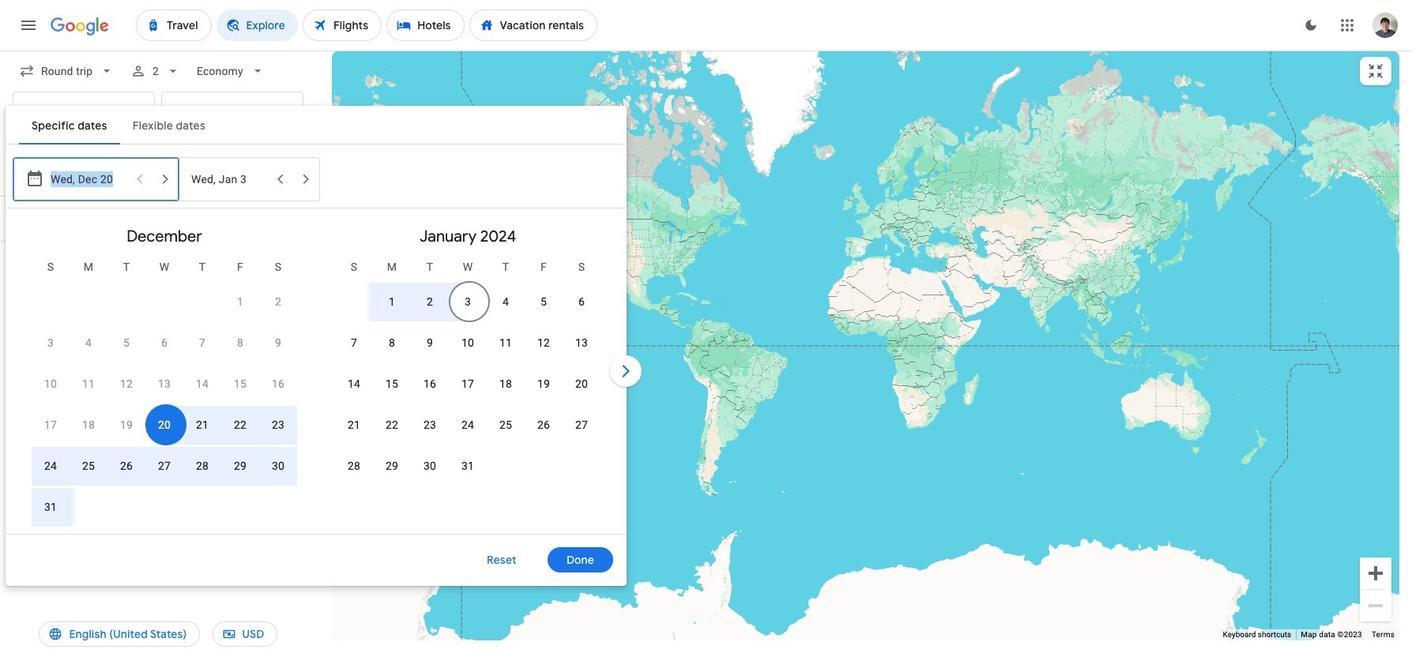 Task type: describe. For each thing, give the bounding box(es) containing it.
thu, jan 18 element
[[500, 376, 512, 392]]

sat, dec 16 element
[[272, 376, 285, 392]]

loading results progress bar
[[0, 51, 1413, 54]]

mon, dec 11 element
[[82, 376, 95, 392]]

mon, jan 29 element
[[386, 458, 398, 474]]

sat, dec 30 element
[[272, 458, 285, 474]]

sat, jan 13 element
[[575, 335, 588, 351]]

wed, jan 24 element
[[462, 417, 474, 433]]

sun, jan 28 element
[[348, 458, 360, 474]]

next image
[[607, 353, 645, 390]]

thu, jan 4 element
[[503, 294, 509, 310]]

fri, dec 29 element
[[234, 458, 247, 474]]

sun, dec 24 element
[[44, 458, 57, 474]]

row down wed, jan 3, return date. element
[[335, 322, 601, 364]]

row down the tue, jan 23 element on the bottom of the page
[[335, 446, 487, 487]]

sun, dec 31 element
[[44, 500, 57, 515]]

thu, jan 25 element
[[500, 417, 512, 433]]

mon, jan 8 element
[[389, 335, 395, 351]]

fri, jan 26 element
[[537, 417, 550, 433]]

change appearance image
[[1292, 6, 1330, 44]]

mon, dec 25 element
[[82, 458, 95, 474]]

row up 'wed, jan 24' element
[[335, 364, 601, 405]]

wed, jan 31 element
[[462, 458, 474, 474]]

1 row group from the left
[[13, 215, 316, 528]]

row down wed, jan 17 element
[[335, 405, 601, 446]]

view smaller map image
[[1367, 62, 1386, 81]]

tue, jan 23 element
[[424, 417, 436, 433]]

fri, dec 1 element
[[237, 294, 243, 310]]

row down wed, dec 13 element
[[32, 405, 297, 446]]

fri, jan 5 element
[[541, 294, 547, 310]]

sun, dec 17 element
[[44, 417, 57, 433]]

thu, dec 21 element
[[196, 417, 209, 433]]

fri, dec 15 element
[[234, 376, 247, 392]]

row up thu, jan 11 element
[[373, 275, 601, 322]]

wed, jan 10 element
[[462, 335, 474, 351]]

sat, jan 20 element
[[575, 376, 588, 392]]



Task type: vqa. For each thing, say whether or not it's contained in the screenshot.
middle '2020'
no



Task type: locate. For each thing, give the bounding box(es) containing it.
grid
[[13, 215, 620, 544]]

thu, dec 14 element
[[196, 376, 209, 392]]

sun, dec 3 element
[[47, 335, 54, 351]]

row group
[[13, 215, 316, 528], [316, 215, 620, 528]]

1 departure text field from the top
[[51, 146, 123, 189]]

mon, dec 18 element
[[82, 417, 95, 433]]

sat, dec 2 element
[[275, 294, 281, 310]]

row down wed, dec 6 "element"
[[32, 364, 297, 405]]

tue, dec 19 element
[[120, 417, 133, 433]]

thu, dec 7 element
[[199, 335, 206, 351]]

sat, dec 23 element
[[272, 417, 285, 433]]

sun, jan 21 element
[[348, 417, 360, 433]]

mon, jan 15 element
[[386, 376, 398, 392]]

sun, jan 7 element
[[351, 335, 357, 351]]

wed, dec 27 element
[[158, 458, 171, 474]]

thu, dec 28 element
[[196, 458, 209, 474]]

filters form
[[0, 51, 645, 587]]

thu, jan 11 element
[[500, 335, 512, 351]]

wed, jan 3, return date. element
[[465, 294, 471, 310]]

fri, dec 22 element
[[234, 417, 247, 433]]

mon, jan 1 element
[[389, 294, 395, 310]]

tue, jan 2 element
[[427, 294, 433, 310]]

row down sun, dec 24 "element"
[[32, 487, 70, 528]]

sun, jan 14 element
[[348, 376, 360, 392]]

tue, dec 12 element
[[120, 376, 133, 392]]

map region
[[332, 51, 1400, 641]]

Departure text field
[[51, 146, 123, 189], [51, 158, 126, 201]]

tue, jan 16 element
[[424, 376, 436, 392]]

tue, jan 9 element
[[427, 335, 433, 351]]

row up wed, dec 13 element
[[32, 322, 297, 364]]

tue, jan 30 element
[[424, 458, 436, 474]]

sat, jan 27 element
[[575, 417, 588, 433]]

grid inside filters form
[[13, 215, 620, 544]]

row down wed, dec 20, departure date. element
[[32, 446, 297, 487]]

sat, dec 9 element
[[275, 335, 281, 351]]

sun, dec 10 element
[[44, 376, 57, 392]]

wed, dec 13 element
[[158, 376, 171, 392]]

tue, dec 26 element
[[120, 458, 133, 474]]

fri, jan 19 element
[[537, 376, 550, 392]]

mon, dec 4 element
[[85, 335, 92, 351]]

Return text field
[[170, 146, 249, 189], [191, 158, 266, 201]]

mon, jan 22 element
[[386, 417, 398, 433]]

row
[[221, 275, 297, 322], [373, 275, 601, 322], [32, 322, 297, 364], [335, 322, 601, 364], [32, 364, 297, 405], [335, 364, 601, 405], [32, 405, 297, 446], [335, 405, 601, 446], [32, 446, 297, 487], [335, 446, 487, 487], [32, 487, 70, 528]]

main menu image
[[19, 16, 38, 35]]

tue, dec 5 element
[[123, 335, 130, 351]]

None field
[[13, 57, 121, 85], [191, 57, 272, 85], [13, 57, 121, 85], [191, 57, 272, 85]]

fri, jan 12 element
[[537, 335, 550, 351]]

2 row group from the left
[[316, 215, 620, 528]]

fri, dec 8 element
[[237, 335, 243, 351]]

sat, jan 6 element
[[579, 294, 585, 310]]

wed, dec 6 element
[[161, 335, 168, 351]]

row up fri, dec 8 element
[[221, 275, 297, 322]]

wed, dec 20, departure date. element
[[158, 417, 171, 433]]

wed, jan 17 element
[[462, 376, 474, 392]]

2 departure text field from the top
[[51, 158, 126, 201]]



